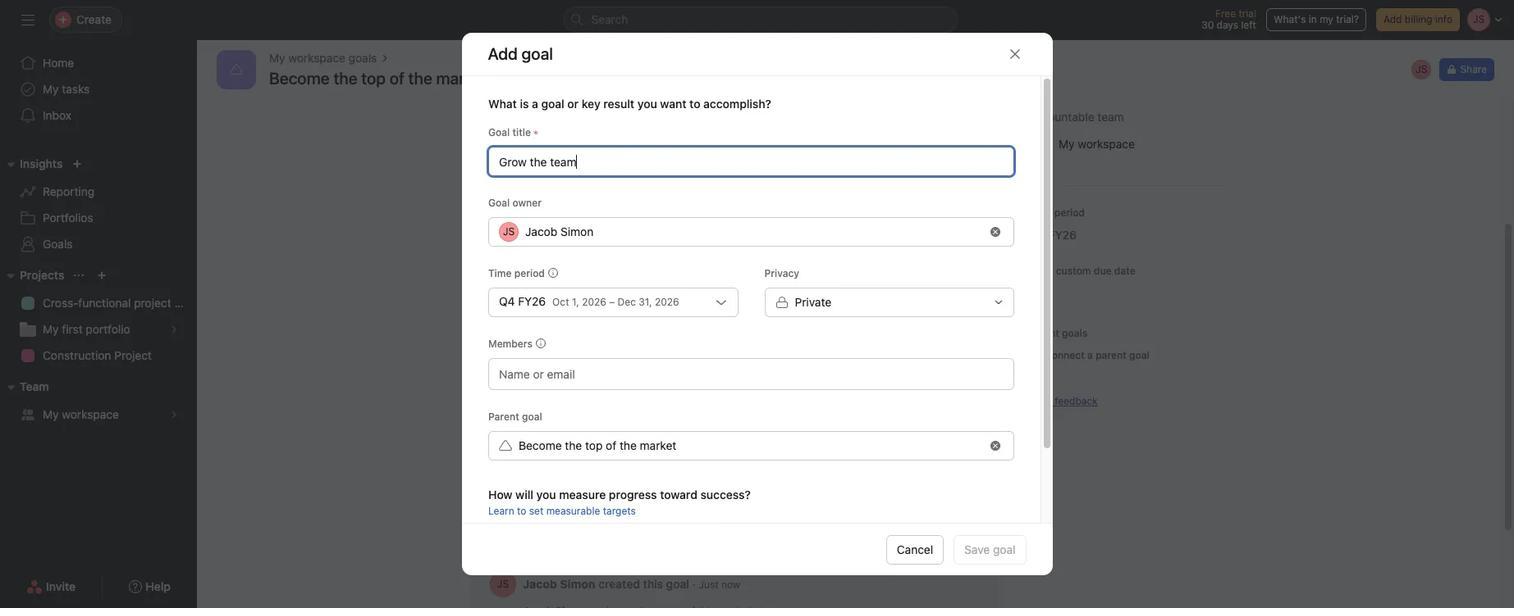 Task type: vqa. For each thing, say whether or not it's contained in the screenshot.
Task Name text field
no



Task type: locate. For each thing, give the bounding box(es) containing it.
you left want
[[637, 97, 657, 111]]

0 vertical spatial top
[[361, 69, 386, 88]]

1 vertical spatial goal
[[488, 197, 509, 209]]

1 horizontal spatial 2026
[[654, 296, 679, 309]]

0 vertical spatial connect
[[1045, 350, 1085, 362]]

date
[[1114, 265, 1135, 277]]

0 horizontal spatial the
[[333, 69, 357, 88]]

how
[[488, 488, 512, 502]]

goal inside button
[[993, 543, 1016, 557]]

1 horizontal spatial parent
[[1028, 327, 1059, 340]]

a left 'sub-'
[[521, 400, 527, 412]]

2 simon from the top
[[560, 577, 595, 591]]

0 vertical spatial jacob
[[525, 225, 557, 239]]

1 horizontal spatial add
[[1384, 13, 1402, 25]]

plan
[[174, 296, 197, 310]]

1 horizontal spatial of
[[605, 439, 616, 453]]

30
[[1202, 19, 1214, 31]]

connect for connect a parent goal
[[1045, 350, 1085, 362]]

0 vertical spatial goal
[[488, 126, 509, 139]]

you up set
[[536, 488, 556, 502]]

my tasks link
[[10, 76, 187, 103]]

my workspace goals link
[[269, 49, 377, 67]]

period down strive
[[514, 268, 544, 280]]

jacob for jacob simon
[[525, 225, 557, 239]]

jacob simon created this goal · just now
[[523, 577, 740, 591]]

will inside how will you measure progress toward success? learn to set measurable targets
[[515, 488, 533, 502]]

goals up become the top of the market
[[349, 51, 377, 65]]

2026 left –
[[582, 296, 606, 309]]

the up the "relevant"
[[564, 439, 582, 453]]

0 vertical spatial workspace
[[288, 51, 345, 65]]

team
[[1098, 110, 1124, 124]]

goals up add a sub-goal button
[[513, 376, 546, 391]]

or
[[567, 97, 578, 111], [625, 485, 635, 497]]

project
[[134, 296, 171, 310]]

0 horizontal spatial of
[[390, 69, 405, 88]]

sub-
[[530, 400, 552, 412]]

to
[[517, 506, 526, 518]]

0 vertical spatial of
[[390, 69, 405, 88]]

of for the
[[605, 439, 616, 453]]

goal left · at the bottom left of the page
[[666, 577, 689, 591]]

close this dialog image
[[1008, 48, 1021, 61]]

parent up connect a parent goal button
[[1028, 327, 1059, 340]]

1 goal from the top
[[488, 126, 509, 139]]

js button
[[1410, 58, 1433, 81], [490, 572, 516, 598]]

0 horizontal spatial goals
[[349, 51, 377, 65]]

1 vertical spatial become
[[518, 439, 561, 453]]

1 horizontal spatial period
[[1054, 207, 1085, 219]]

period up custom
[[1054, 207, 1085, 219]]

1 vertical spatial connect
[[500, 485, 540, 497]]

connect inside connect relevant projects or portfolios button
[[500, 485, 540, 497]]

become inside 'become the top of the market' 'button'
[[518, 439, 561, 453]]

the left market
[[619, 439, 636, 453]]

1 vertical spatial js button
[[490, 572, 516, 598]]

time down we at top left
[[488, 268, 511, 280]]

toward success?
[[660, 488, 750, 502]]

2 goal from the top
[[488, 197, 509, 209]]

1 horizontal spatial become
[[518, 439, 561, 453]]

to accomplish?
[[689, 97, 771, 111]]

0 horizontal spatial connect
[[500, 485, 540, 497]]

the
[[333, 69, 357, 88], [564, 439, 582, 453], [619, 439, 636, 453]]

0 vertical spatial time period
[[1028, 207, 1085, 219]]

top
[[361, 69, 386, 88], [585, 439, 602, 453]]

a
[[531, 97, 538, 111], [1048, 265, 1053, 277], [1087, 350, 1093, 362], [521, 400, 527, 412]]

my for my workspace goals
[[269, 51, 285, 65]]

1 horizontal spatial time period
[[1028, 207, 1085, 219]]

or up targets
[[625, 485, 635, 497]]

parent
[[1028, 327, 1059, 340], [488, 411, 519, 423]]

0 vertical spatial goals
[[349, 51, 377, 65]]

0 horizontal spatial workspace
[[62, 408, 119, 422]]

0 horizontal spatial you
[[536, 488, 556, 502]]

add billing info button
[[1376, 8, 1460, 31]]

goal right is
[[541, 97, 564, 111]]

my workspace link
[[10, 402, 187, 428]]

1 horizontal spatial js button
[[1410, 58, 1433, 81]]

result
[[603, 97, 634, 111]]

progress
[[608, 488, 657, 502]]

of up 'projects'
[[605, 439, 616, 453]]

become for become the top of the market
[[269, 69, 330, 88]]

0 vertical spatial will
[[503, 251, 520, 265]]

0 horizontal spatial or
[[567, 97, 578, 111]]

1 vertical spatial simon
[[560, 577, 595, 591]]

js down 'goal owner'
[[503, 226, 514, 238]]

2 vertical spatial goals
[[513, 376, 546, 391]]

of left the market
[[390, 69, 405, 88]]

in
[[1309, 13, 1317, 25]]

q4
[[499, 295, 515, 309]]

insights
[[20, 157, 63, 171]]

invite button
[[16, 573, 86, 602]]

1 vertical spatial parent
[[488, 411, 519, 423]]

a right is
[[531, 97, 538, 111]]

first
[[62, 323, 83, 336]]

1 horizontal spatial time
[[1028, 207, 1052, 219]]

2026 right 31,
[[654, 296, 679, 309]]

js button left jacob simon "link"
[[490, 572, 516, 598]]

1 vertical spatial add
[[500, 400, 519, 412]]

1 horizontal spatial you
[[637, 97, 657, 111]]

goal right save on the bottom
[[993, 543, 1016, 557]]

my for my tasks
[[43, 82, 59, 96]]

top down my workspace goals link at the left of page
[[361, 69, 386, 88]]

0 vertical spatial become
[[269, 69, 330, 88]]

1 vertical spatial of
[[605, 439, 616, 453]]

jacob down set
[[523, 577, 557, 591]]

goal
[[488, 126, 509, 139], [488, 197, 509, 209]]

time period down strive
[[488, 268, 544, 280]]

js left jacob simon "link"
[[497, 579, 509, 591]]

workspace down construction project link
[[62, 408, 119, 422]]

due
[[1094, 265, 1112, 277]]

projects
[[20, 268, 64, 282]]

1 vertical spatial time
[[488, 268, 511, 280]]

1 vertical spatial jacob
[[523, 577, 557, 591]]

1 simon from the top
[[560, 225, 593, 239]]

project
[[114, 349, 152, 363]]

my for my workspace
[[43, 408, 59, 422]]

1 vertical spatial goals
[[1062, 327, 1088, 340]]

what's in my trial?
[[1274, 13, 1359, 25]]

1 horizontal spatial connect
[[1045, 350, 1085, 362]]

search
[[591, 12, 628, 26]]

0 horizontal spatial time
[[488, 268, 511, 280]]

connect down 'parent goals'
[[1045, 350, 1085, 362]]

or left key
[[567, 97, 578, 111]]

js button left share button
[[1410, 58, 1433, 81]]

hide sidebar image
[[21, 13, 34, 26]]

workspace for my workspace goals
[[288, 51, 345, 65]]

goals for accountable team
[[1062, 327, 1088, 340]]

add a sub-goal button
[[476, 395, 579, 418]]

1 horizontal spatial workspace
[[288, 51, 345, 65]]

connect up to on the left of page
[[500, 485, 540, 497]]

add down sub-goals
[[500, 400, 519, 412]]

will right we at top left
[[503, 251, 520, 265]]

inbox
[[43, 108, 71, 122]]

connect relevant projects or portfolios
[[500, 485, 683, 497]]

1 horizontal spatial goals
[[513, 376, 546, 391]]

add for add a sub-goal
[[500, 400, 519, 412]]

0 horizontal spatial parent
[[488, 411, 519, 423]]

goal down sub-goals
[[522, 411, 542, 423]]

1 vertical spatial or
[[625, 485, 635, 497]]

private
[[794, 295, 831, 309]]

goal owner
[[488, 197, 541, 209]]

my inside teams element
[[43, 408, 59, 422]]

learn
[[488, 506, 514, 518]]

0 horizontal spatial become
[[269, 69, 330, 88]]

a left parent
[[1087, 350, 1093, 362]]

1 vertical spatial workspace
[[62, 408, 119, 422]]

of inside 'button'
[[605, 439, 616, 453]]

related work
[[483, 461, 563, 476]]

my tasks
[[43, 82, 90, 96]]

goal for goal title
[[488, 126, 509, 139]]

become for become the top of the market
[[518, 439, 561, 453]]

0 vertical spatial simon
[[560, 225, 593, 239]]

2 horizontal spatial goals
[[1062, 327, 1088, 340]]

0 horizontal spatial 2026
[[582, 296, 606, 309]]

top up connect relevant projects or portfolios
[[585, 439, 602, 453]]

connect for connect relevant projects or portfolios
[[500, 485, 540, 497]]

goal left owner
[[488, 197, 509, 209]]

goal down name or email text field
[[552, 400, 572, 412]]

will up to on the left of page
[[515, 488, 533, 502]]

workspace up become the top of the market
[[288, 51, 345, 65]]

connect relevant projects or portfolios button
[[476, 480, 691, 503]]

0 vertical spatial you
[[637, 97, 657, 111]]

parent down the sub- on the left bottom
[[488, 411, 519, 423]]

measurable
[[546, 506, 600, 518]]

you inside how will you measure progress toward success? learn to set measurable targets
[[536, 488, 556, 502]]

simon up for
[[560, 225, 593, 239]]

connect a parent goal
[[1045, 350, 1150, 362]]

left
[[1241, 19, 1256, 31]]

1 vertical spatial top
[[585, 439, 602, 453]]

goal left "title" at the top left of the page
[[488, 126, 509, 139]]

1 2026 from the left
[[582, 296, 606, 309]]

2 2026 from the left
[[654, 296, 679, 309]]

1 horizontal spatial or
[[625, 485, 635, 497]]

0 horizontal spatial add
[[500, 400, 519, 412]]

search list box
[[563, 7, 957, 33]]

0 vertical spatial or
[[567, 97, 578, 111]]

1 horizontal spatial top
[[585, 439, 602, 453]]

workspace
[[288, 51, 345, 65], [62, 408, 119, 422]]

team
[[20, 380, 49, 394]]

title
[[512, 126, 531, 139]]

jacob
[[525, 225, 557, 239], [523, 577, 557, 591]]

1 horizontal spatial the
[[564, 439, 582, 453]]

a right the set
[[1048, 265, 1053, 277]]

jacob up strive
[[525, 225, 557, 239]]

become the top of the market
[[269, 69, 488, 88]]

goals for $0.00
[[513, 376, 546, 391]]

learn to set measurable targets link
[[488, 506, 635, 518]]

add a sub-goal
[[500, 400, 572, 412]]

1 vertical spatial js
[[503, 226, 514, 238]]

simon left the created at the bottom left of the page
[[560, 577, 595, 591]]

parent goals
[[1028, 327, 1088, 340]]

time period up custom
[[1028, 207, 1085, 219]]

1,
[[572, 296, 579, 309]]

1 vertical spatial time period
[[488, 268, 544, 280]]

workspace inside teams element
[[62, 408, 119, 422]]

privacy
[[764, 268, 799, 280]]

share button
[[1440, 58, 1494, 81]]

my inside projects element
[[43, 323, 59, 336]]

now
[[721, 579, 740, 591]]

my
[[269, 51, 285, 65], [43, 82, 59, 96], [43, 323, 59, 336], [43, 408, 59, 422]]

1 vertical spatial will
[[515, 488, 533, 502]]

the down my workspace goals link at the left of page
[[333, 69, 357, 88]]

construction
[[43, 349, 111, 363]]

0 vertical spatial add
[[1384, 13, 1402, 25]]

cross-functional project plan link
[[10, 291, 197, 317]]

1 vertical spatial you
[[536, 488, 556, 502]]

teams element
[[0, 373, 197, 432]]

my inside global element
[[43, 82, 59, 96]]

simon for jacob simon created this goal · just now
[[560, 577, 595, 591]]

how will you measure progress toward success? learn to set measurable targets
[[488, 488, 750, 518]]

become down my workspace goals link at the left of page
[[269, 69, 330, 88]]

top inside 'button'
[[585, 439, 602, 453]]

goal for goal owner
[[488, 197, 509, 209]]

time up the set
[[1028, 207, 1052, 219]]

js left share button
[[1416, 63, 1427, 75]]

add left billing
[[1384, 13, 1402, 25]]

0 vertical spatial parent
[[1028, 327, 1059, 340]]

relevant
[[542, 485, 581, 497]]

become up related work
[[518, 439, 561, 453]]

goals up connect a parent goal button
[[1062, 327, 1088, 340]]

Enter goal name text field
[[488, 147, 1014, 176]]

0 horizontal spatial period
[[514, 268, 544, 280]]

parent for parent goals
[[1028, 327, 1059, 340]]

q4 fy26 oct 1, 2026 – dec 31, 2026
[[499, 295, 679, 309]]

required image
[[531, 128, 540, 138]]

0 horizontal spatial top
[[361, 69, 386, 88]]

connect inside connect a parent goal button
[[1045, 350, 1085, 362]]



Task type: describe. For each thing, give the bounding box(es) containing it.
fy26
[[518, 295, 545, 309]]

targets
[[603, 506, 635, 518]]

jacob simon link
[[523, 577, 595, 591]]

accountable team
[[1028, 110, 1124, 124]]

billing
[[1405, 13, 1432, 25]]

will for you
[[515, 488, 533, 502]]

home link
[[10, 50, 187, 76]]

will for strive
[[503, 251, 520, 265]]

cross-functional project plan
[[43, 296, 197, 310]]

remove image
[[990, 442, 1000, 451]]

strive
[[523, 251, 553, 265]]

add billing info
[[1384, 13, 1453, 25]]

trial?
[[1336, 13, 1359, 25]]

we
[[483, 251, 500, 265]]

parent
[[1096, 350, 1127, 362]]

my for my first portfolio
[[43, 323, 59, 336]]

0 vertical spatial time
[[1028, 207, 1052, 219]]

of for the market
[[390, 69, 405, 88]]

become the top of the market
[[518, 439, 676, 453]]

set a custom due date button
[[1025, 263, 1140, 280]]

key
[[581, 97, 600, 111]]

top for the market
[[361, 69, 386, 88]]

set a custom due date
[[1029, 265, 1135, 277]]

cross-
[[43, 296, 78, 310]]

31,
[[638, 296, 652, 309]]

want
[[660, 97, 686, 111]]

my first portfolio
[[43, 323, 130, 336]]

my first portfolio link
[[10, 317, 187, 343]]

trial
[[1239, 7, 1256, 20]]

simon for jacob simon
[[560, 225, 593, 239]]

goals
[[43, 237, 73, 251]]

construction project
[[43, 349, 152, 363]]

info
[[1435, 13, 1453, 25]]

parent goal
[[488, 411, 542, 423]]

created
[[599, 577, 640, 591]]

search button
[[563, 7, 957, 33]]

what is a goal or key result you want to accomplish?
[[488, 97, 771, 111]]

measure
[[559, 488, 605, 502]]

set
[[529, 506, 543, 518]]

what's in my trial? button
[[1266, 8, 1366, 31]]

1 vertical spatial period
[[514, 268, 544, 280]]

send
[[1028, 396, 1052, 408]]

save
[[964, 543, 990, 557]]

success!
[[574, 251, 620, 265]]

inbox link
[[10, 103, 187, 129]]

goal right parent
[[1129, 350, 1150, 362]]

oct
[[552, 296, 569, 309]]

connect a parent goal button
[[1021, 345, 1157, 368]]

send feedback link
[[1028, 395, 1098, 410]]

home
[[43, 56, 74, 70]]

–
[[609, 296, 614, 309]]

$0.00
[[504, 119, 548, 138]]

days
[[1217, 19, 1238, 31]]

what
[[488, 97, 517, 111]]

global element
[[0, 40, 197, 139]]

2 vertical spatial js
[[497, 579, 509, 591]]

a for parent goals
[[1087, 350, 1093, 362]]

goals link
[[10, 231, 187, 258]]

show options image
[[496, 72, 509, 85]]

projects
[[584, 485, 622, 497]]

description
[[483, 221, 553, 236]]

become the top of the market button
[[488, 432, 1014, 461]]

or inside button
[[625, 485, 635, 497]]

0 likes. click to like this task image
[[519, 72, 532, 85]]

my workspace
[[43, 408, 119, 422]]

private button
[[764, 288, 1014, 318]]

insights element
[[0, 149, 197, 261]]

top for the
[[585, 439, 602, 453]]

goal title
[[488, 126, 531, 139]]

0 vertical spatial js button
[[1410, 58, 1433, 81]]

0 horizontal spatial js button
[[490, 572, 516, 598]]

insights button
[[0, 154, 63, 174]]

share
[[1460, 63, 1487, 75]]

we will strive for success!
[[483, 251, 620, 265]]

remove image
[[990, 227, 1000, 237]]

my
[[1320, 13, 1333, 25]]

0 horizontal spatial time period
[[488, 268, 544, 280]]

add goal
[[488, 44, 553, 63]]

parent for parent goal
[[488, 411, 519, 423]]

reporting
[[43, 185, 94, 199]]

Name or email text field
[[499, 364, 587, 384]]

sub-goals
[[483, 376, 546, 391]]

save goal
[[964, 543, 1016, 557]]

jacob for jacob simon created this goal · just now
[[523, 577, 557, 591]]

the for the market
[[333, 69, 357, 88]]

0 vertical spatial js
[[1416, 63, 1427, 75]]

is
[[519, 97, 528, 111]]

portfolios
[[638, 485, 683, 497]]

workspace for my workspace
[[62, 408, 119, 422]]

projects button
[[0, 266, 64, 286]]

sub-
[[483, 376, 513, 391]]

projects element
[[0, 261, 197, 373]]

2 horizontal spatial the
[[619, 439, 636, 453]]

·
[[692, 577, 696, 591]]

a for sub-goals
[[521, 400, 527, 412]]

accountable
[[1028, 110, 1094, 124]]

feedback
[[1055, 396, 1098, 408]]

this
[[643, 577, 663, 591]]

just
[[699, 579, 718, 591]]

market
[[639, 439, 676, 453]]

free
[[1215, 7, 1236, 20]]

for
[[556, 251, 570, 265]]

add for add billing info
[[1384, 13, 1402, 25]]

functional
[[78, 296, 131, 310]]

0 vertical spatial period
[[1054, 207, 1085, 219]]

owner
[[512, 197, 541, 209]]

cancel
[[897, 543, 933, 557]]

portfolios link
[[10, 205, 187, 231]]

set
[[1029, 265, 1045, 277]]

the market
[[408, 69, 488, 88]]

a for time period
[[1048, 265, 1053, 277]]

the for the
[[564, 439, 582, 453]]



